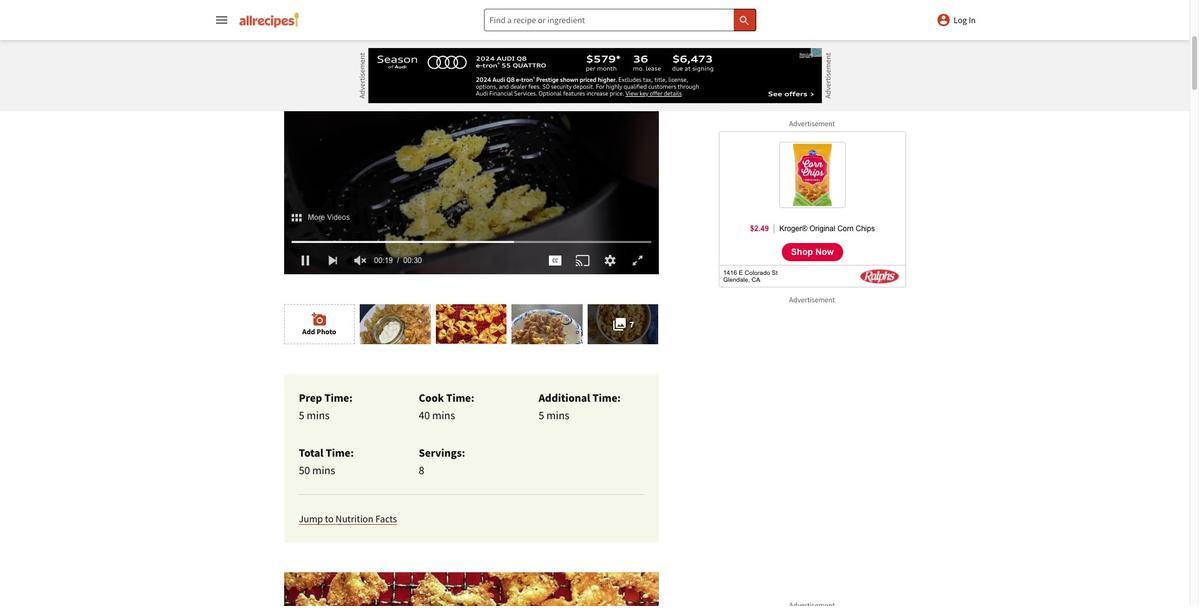 Task type: describe. For each thing, give the bounding box(es) containing it.
add photo button
[[284, 304, 355, 344]]

prep time: 5 mins
[[299, 390, 353, 422]]

save
[[298, 21, 316, 33]]

prep
[[299, 390, 322, 405]]

time: for cook time: 40 mins
[[446, 390, 475, 405]]

mins for cook
[[432, 408, 455, 422]]

00:19
[[374, 256, 393, 265]]

additional
[[539, 390, 591, 405]]

home image
[[239, 12, 299, 27]]

account image
[[937, 12, 952, 27]]

more
[[308, 213, 325, 222]]

8
[[419, 463, 425, 477]]

5 for prep time: 5 mins
[[299, 408, 305, 422]]

facts
[[376, 512, 397, 525]]

in
[[969, 14, 976, 26]]

50
[[299, 463, 310, 477]]

photo
[[317, 327, 336, 336]]

add photo
[[302, 327, 336, 336]]

jump
[[299, 512, 323, 525]]

5 for additional time: 5 mins
[[539, 408, 545, 422]]

7 button
[[588, 304, 659, 344]]

more videos
[[308, 213, 350, 222]]

cook time: 40 mins
[[419, 390, 475, 422]]

add
[[302, 327, 315, 336]]

more videos button
[[291, 204, 350, 231]]

mins for total
[[312, 463, 335, 477]]

print this article. element
[[415, 21, 463, 33]]

log in
[[954, 14, 976, 26]]

log in link
[[937, 12, 976, 27]]

jump to nutrition facts
[[299, 512, 397, 525]]



Task type: vqa. For each thing, say whether or not it's contained in the screenshot.
time:
yes



Task type: locate. For each thing, give the bounding box(es) containing it.
to
[[325, 512, 334, 525]]

total
[[299, 445, 324, 460]]

2 5 from the left
[[539, 408, 545, 422]]

0 horizontal spatial 5
[[299, 408, 305, 422]]

mins inside additional time: 5 mins
[[547, 408, 570, 422]]

None search field
[[484, 9, 757, 31]]

time: right cook
[[446, 390, 475, 405]]

mins for additional
[[547, 408, 570, 422]]

7
[[630, 319, 634, 330]]

Find a recipe or ingredient text field
[[484, 9, 757, 31]]

none search field inside log in banner
[[484, 9, 757, 31]]

time:
[[325, 390, 353, 405], [446, 390, 475, 405], [593, 390, 621, 405], [326, 445, 354, 460]]

mins inside total time: 50 mins
[[312, 463, 335, 477]]

time: for total time: 50 mins
[[326, 445, 354, 460]]

servings:
[[419, 445, 465, 460]]

5 down additional
[[539, 408, 545, 422]]

log
[[954, 14, 967, 26]]

video player application
[[284, 63, 659, 292]]

time: inside total time: 50 mins
[[326, 445, 354, 460]]

5 inside additional time: 5 mins
[[539, 408, 545, 422]]

unmute button group
[[346, 247, 374, 274]]

menu image
[[214, 12, 229, 27]]

log in banner
[[0, 0, 1190, 606]]

add photo image
[[312, 312, 327, 327]]

total time: 50 mins
[[299, 445, 354, 477]]

1 5 from the left
[[299, 408, 305, 422]]

cook
[[419, 390, 444, 405]]

mins down prep
[[307, 408, 330, 422]]

chips image
[[284, 572, 659, 606]]

00:30 timer
[[393, 247, 422, 274]]

time: right prep
[[325, 390, 353, 405]]

mins right "50"
[[312, 463, 335, 477]]

advertisement region
[[368, 47, 823, 104]]

time: inside cook time: 40 mins
[[446, 390, 475, 405]]

time: right additional
[[593, 390, 621, 405]]

mins for prep
[[307, 408, 330, 422]]

nutrition
[[336, 512, 374, 525]]

mins inside the prep time: 5 mins
[[307, 408, 330, 422]]

00:30
[[403, 256, 422, 265]]

mins
[[307, 408, 330, 422], [432, 408, 455, 422], [547, 408, 570, 422], [312, 463, 335, 477]]

search image
[[739, 14, 751, 27]]

5 down prep
[[299, 408, 305, 422]]

time: for prep time: 5 mins
[[325, 390, 353, 405]]

servings: 8
[[419, 445, 465, 477]]

time: right total at left
[[326, 445, 354, 460]]

5 inside the prep time: 5 mins
[[299, 408, 305, 422]]

40
[[419, 408, 430, 422]]

save button
[[294, 21, 336, 33]]

videos
[[327, 213, 350, 222]]

time: inside additional time: 5 mins
[[593, 390, 621, 405]]

1 horizontal spatial 5
[[539, 408, 545, 422]]

mins down additional
[[547, 408, 570, 422]]

00:19 timer
[[374, 247, 393, 274]]

additional time: 5 mins
[[539, 390, 621, 422]]

mins right 40
[[432, 408, 455, 422]]

time: inside the prep time: 5 mins
[[325, 390, 353, 405]]

5
[[299, 408, 305, 422], [539, 408, 545, 422]]

mins inside cook time: 40 mins
[[432, 408, 455, 422]]

time: for additional time: 5 mins
[[593, 390, 621, 405]]



